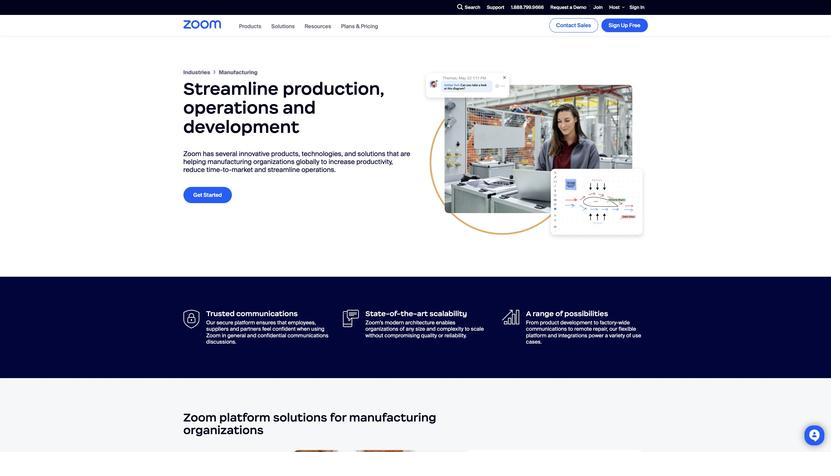 Task type: describe. For each thing, give the bounding box(es) containing it.
in
[[222, 333, 226, 340]]

join link
[[591, 0, 607, 15]]

trusted
[[206, 310, 235, 319]]

and inside streamline production, operations and development
[[283, 97, 316, 119]]

get started
[[193, 192, 222, 199]]

discussions.
[[206, 339, 237, 346]]

sales
[[578, 22, 592, 29]]

demo
[[574, 4, 587, 10]]

and inside state-of-the-art scalability zoom's modern architecture enables organizations of any size and complexity to scale without compromising quality or reliability.
[[427, 326, 436, 333]]

operations.
[[302, 166, 336, 174]]

manufacturing
[[219, 69, 258, 76]]

zoom's
[[366, 320, 384, 327]]

pricing
[[361, 23, 378, 30]]

plans & pricing link
[[341, 23, 378, 30]]

our
[[610, 326, 618, 333]]

technologies,
[[302, 150, 343, 158]]

state-of-the-art scalability image
[[502, 311, 520, 325]]

&
[[356, 23, 360, 30]]

using
[[311, 326, 325, 333]]

contact sales
[[557, 22, 592, 29]]

or
[[439, 333, 444, 340]]

sign for sign up free
[[609, 22, 620, 29]]

a inside a range of possibilities from product development to factory-wide communications to remote repair, our flexible platform and integrations power a variety of use cases.
[[605, 333, 608, 340]]

modern
[[385, 320, 404, 327]]

when
[[297, 326, 310, 333]]

zoom for platform
[[183, 411, 217, 426]]

variety
[[610, 333, 626, 340]]

plans
[[341, 23, 355, 30]]

trusted communications image
[[183, 311, 200, 329]]

wide
[[619, 320, 630, 327]]

globally
[[296, 158, 320, 166]]

flexible
[[619, 326, 637, 333]]

development inside streamline production, operations and development
[[183, 116, 300, 138]]

operations
[[183, 97, 279, 119]]

of inside state-of-the-art scalability zoom's modern architecture enables organizations of any size and complexity to scale without compromising quality or reliability.
[[400, 326, 405, 333]]

repair,
[[594, 326, 609, 333]]

solutions inside "zoom platform solutions for manufacturing organizations"
[[273, 411, 328, 426]]

helping
[[183, 158, 206, 166]]

quality
[[421, 333, 437, 340]]

products
[[239, 23, 262, 30]]

that inside zoom has several innovative products, technologies, and solutions that are helping manufacturing organizations globally to increase productivity, reduce time-to-market and streamline operations.
[[387, 150, 399, 158]]

platform inside a range of possibilities from product development to factory-wide communications to remote repair, our flexible platform and integrations power a variety of use cases.
[[526, 333, 547, 340]]

employees,
[[288, 320, 316, 327]]

search image
[[458, 4, 464, 10]]

2 horizontal spatial of
[[627, 333, 632, 340]]

trusted communications our secure platform ensures that employees, suppliers and partners feel confident when using zoom in general and confidential communications discussions.
[[206, 310, 329, 346]]

1 horizontal spatial of
[[556, 310, 563, 319]]

enables
[[436, 320, 456, 327]]

scale
[[471, 326, 484, 333]]

to up power
[[594, 320, 599, 327]]

several
[[216, 150, 238, 158]]

of-
[[390, 310, 401, 319]]

industries
[[183, 69, 210, 76]]

solutions inside zoom has several innovative products, technologies, and solutions that are helping manufacturing organizations globally to increase productivity, reduce time-to-market and streamline operations.
[[358, 150, 386, 158]]

started
[[204, 192, 222, 199]]

host
[[610, 4, 620, 10]]

a range of possibilities from product development to factory-wide communications to remote repair, our flexible platform and integrations power a variety of use cases.
[[526, 310, 642, 346]]

development inside a range of possibilities from product development to factory-wide communications to remote repair, our flexible platform and integrations power a variety of use cases.
[[561, 320, 593, 327]]

support link
[[484, 0, 508, 15]]

are
[[401, 150, 411, 158]]

zoom for has
[[183, 150, 201, 158]]

feel
[[262, 326, 271, 333]]

communications down employees,
[[288, 333, 329, 340]]

in
[[641, 4, 645, 10]]

contact
[[557, 22, 577, 29]]

organizations inside zoom has several innovative products, technologies, and solutions that are helping manufacturing organizations globally to increase productivity, reduce time-to-market and streamline operations.
[[254, 158, 295, 166]]

zoom has several innovative products, technologies, and solutions that are helping manufacturing organizations globally to increase productivity, reduce time-to-market and streamline operations.
[[183, 150, 411, 174]]

resources button
[[305, 23, 331, 30]]

sign in link
[[627, 0, 648, 15]]

innovative
[[239, 150, 270, 158]]

platform inside "zoom platform solutions for manufacturing organizations"
[[220, 411, 271, 426]]

zoom logo image
[[183, 20, 221, 29]]

architecture
[[406, 320, 435, 327]]

and inside a range of possibilities from product development to factory-wide communications to remote repair, our flexible platform and integrations power a variety of use cases.
[[548, 333, 557, 340]]

suppliers
[[206, 326, 229, 333]]

general
[[228, 333, 246, 340]]

sign in
[[630, 4, 645, 10]]

streamline production, operations and development
[[183, 78, 385, 138]]



Task type: vqa. For each thing, say whether or not it's contained in the screenshot.
chat
no



Task type: locate. For each thing, give the bounding box(es) containing it.
host button
[[607, 0, 627, 15]]

manufacturing inside "zoom platform solutions for manufacturing organizations"
[[349, 411, 437, 426]]

industries link
[[183, 69, 210, 76]]

a left our
[[605, 333, 608, 340]]

compromising
[[385, 333, 420, 340]]

reliability.
[[445, 333, 467, 340]]

request a demo
[[551, 4, 587, 10]]

has
[[203, 150, 214, 158]]

any
[[406, 326, 415, 333]]

communications
[[237, 310, 298, 319], [526, 326, 567, 333], [288, 333, 329, 340]]

manufacturing
[[208, 158, 252, 166], [349, 411, 437, 426]]

free
[[630, 22, 641, 29]]

get started link
[[183, 187, 232, 203]]

to inside state-of-the-art scalability zoom's modern architecture enables organizations of any size and complexity to scale without compromising quality or reliability.
[[465, 326, 470, 333]]

1 horizontal spatial solutions
[[358, 150, 386, 158]]

the-
[[401, 310, 417, 319]]

secure
[[217, 320, 233, 327]]

communications inside a range of possibilities from product development to factory-wide communications to remote repair, our flexible platform and integrations power a variety of use cases.
[[526, 326, 567, 333]]

streamline
[[268, 166, 300, 174]]

communications up ensures
[[237, 310, 298, 319]]

0 vertical spatial sign
[[630, 4, 640, 10]]

reduce time-to-market image
[[292, 451, 468, 453]]

product
[[540, 320, 560, 327]]

2 vertical spatial organizations
[[183, 424, 264, 438]]

0 vertical spatial manufacturing
[[208, 158, 252, 166]]

development up innovative on the top left
[[183, 116, 300, 138]]

1 vertical spatial sign
[[609, 22, 620, 29]]

that
[[387, 150, 399, 158], [277, 320, 287, 327]]

sign up free
[[609, 22, 641, 29]]

manufacturing inside zoom has several innovative products, technologies, and solutions that are helping manufacturing organizations globally to increase productivity, reduce time-to-market and streamline operations.
[[208, 158, 252, 166]]

0 vertical spatial solutions
[[358, 150, 386, 158]]

zoom inside trusted communications our secure platform ensures that employees, suppliers and partners feel confident when using zoom in general and confidential communications discussions.
[[206, 333, 221, 340]]

to
[[321, 158, 327, 166], [594, 320, 599, 327], [465, 326, 470, 333], [569, 326, 574, 333]]

1 vertical spatial a
[[605, 333, 608, 340]]

sign left in
[[630, 4, 640, 10]]

sign left up
[[609, 22, 620, 29]]

1 vertical spatial zoom
[[206, 333, 221, 340]]

confident
[[273, 326, 296, 333]]

of left the any
[[400, 326, 405, 333]]

of up product
[[556, 310, 563, 319]]

from
[[526, 320, 539, 327]]

solutions
[[272, 23, 295, 30]]

a
[[570, 4, 573, 10], [605, 333, 608, 340]]

support
[[487, 4, 505, 10]]

1 vertical spatial organizations
[[366, 326, 399, 333]]

0 horizontal spatial that
[[277, 320, 287, 327]]

0 vertical spatial development
[[183, 116, 300, 138]]

1.888.799.9666 link
[[508, 0, 548, 15]]

0 vertical spatial that
[[387, 150, 399, 158]]

platform inside trusted communications our secure platform ensures that employees, suppliers and partners feel confident when using zoom in general and confidential communications discussions.
[[235, 320, 255, 327]]

organizations inside state-of-the-art scalability zoom's modern architecture enables organizations of any size and complexity to scale without compromising quality or reliability.
[[366, 326, 399, 333]]

products button
[[239, 23, 262, 30]]

1 horizontal spatial a
[[605, 333, 608, 340]]

possibilities
[[565, 310, 609, 319]]

contact sales link
[[550, 18, 599, 32]]

ensures
[[256, 320, 276, 327]]

reduce
[[183, 166, 205, 174]]

a range of possibilities image
[[343, 311, 359, 328]]

a left demo
[[570, 4, 573, 10]]

use
[[633, 333, 642, 340]]

1 vertical spatial platform
[[526, 333, 547, 340]]

a
[[526, 310, 531, 319]]

0 horizontal spatial sign
[[609, 22, 620, 29]]

development up integrations
[[561, 320, 593, 327]]

organizations
[[254, 158, 295, 166], [366, 326, 399, 333], [183, 424, 264, 438]]

for
[[330, 411, 347, 426]]

streamline production, operations and development image
[[421, 69, 648, 242]]

market
[[232, 166, 253, 174]]

0 horizontal spatial of
[[400, 326, 405, 333]]

products,
[[271, 150, 300, 158]]

0 horizontal spatial manufacturing
[[208, 158, 252, 166]]

0 vertical spatial a
[[570, 4, 573, 10]]

our
[[206, 320, 215, 327]]

0 horizontal spatial a
[[570, 4, 573, 10]]

that inside trusted communications our secure platform ensures that employees, suppliers and partners feel confident when using zoom in general and confidential communications discussions.
[[277, 320, 287, 327]]

zoom inside zoom has several innovative products, technologies, and solutions that are helping manufacturing organizations globally to increase productivity, reduce time-to-market and streamline operations.
[[183, 150, 201, 158]]

1 horizontal spatial manufacturing
[[349, 411, 437, 426]]

sign for sign in
[[630, 4, 640, 10]]

communications down range at right bottom
[[526, 326, 567, 333]]

join
[[594, 4, 603, 10]]

0 horizontal spatial solutions
[[273, 411, 328, 426]]

1 vertical spatial development
[[561, 320, 593, 327]]

increase
[[329, 158, 355, 166]]

1 vertical spatial solutions
[[273, 411, 328, 426]]

sign
[[630, 4, 640, 10], [609, 22, 620, 29]]

to left remote at the bottom right
[[569, 326, 574, 333]]

request a demo link
[[548, 0, 590, 15]]

art
[[417, 310, 428, 319]]

get
[[193, 192, 202, 199]]

1 horizontal spatial sign
[[630, 4, 640, 10]]

1.888.799.9666
[[511, 4, 544, 10]]

None search field
[[433, 2, 456, 13]]

complexity
[[437, 326, 464, 333]]

0 horizontal spatial development
[[183, 116, 300, 138]]

2 vertical spatial platform
[[220, 411, 271, 426]]

power
[[589, 333, 604, 340]]

platform
[[235, 320, 255, 327], [526, 333, 547, 340], [220, 411, 271, 426]]

productivity,
[[357, 158, 393, 166]]

cases.
[[526, 339, 542, 346]]

zoom platform solutions for manufacturing organizations
[[183, 411, 437, 438]]

of left use in the right of the page
[[627, 333, 632, 340]]

0 vertical spatial organizations
[[254, 158, 295, 166]]

0 vertical spatial platform
[[235, 320, 255, 327]]

resources
[[305, 23, 331, 30]]

sign up free link
[[602, 18, 648, 32]]

request
[[551, 4, 569, 10]]

that left are
[[387, 150, 399, 158]]

factory-
[[600, 320, 619, 327]]

to-
[[223, 166, 232, 174]]

remote
[[575, 326, 592, 333]]

to right globally
[[321, 158, 327, 166]]

to left scale
[[465, 326, 470, 333]]

time-
[[207, 166, 223, 174]]

partners
[[241, 326, 261, 333]]

0 vertical spatial zoom
[[183, 150, 201, 158]]

organizations inside "zoom platform solutions for manufacturing organizations"
[[183, 424, 264, 438]]

1 horizontal spatial that
[[387, 150, 399, 158]]

that right ensures
[[277, 320, 287, 327]]

1 vertical spatial manufacturing
[[349, 411, 437, 426]]

2 vertical spatial zoom
[[183, 411, 217, 426]]

search
[[465, 4, 481, 10]]

size
[[416, 326, 426, 333]]

streamline
[[183, 78, 279, 100]]

search image
[[458, 4, 464, 10]]

state-
[[366, 310, 390, 319]]

plans & pricing
[[341, 23, 378, 30]]

1 vertical spatial that
[[277, 320, 287, 327]]

1 horizontal spatial development
[[561, 320, 593, 327]]

solutions button
[[272, 23, 295, 30]]

range
[[533, 310, 554, 319]]

without
[[366, 333, 384, 340]]

zoom inside "zoom platform solutions for manufacturing organizations"
[[183, 411, 217, 426]]

to inside zoom has several innovative products, technologies, and solutions that are helping manufacturing organizations globally to increase productivity, reduce time-to-market and streamline operations.
[[321, 158, 327, 166]]

production,
[[283, 78, 385, 100]]



